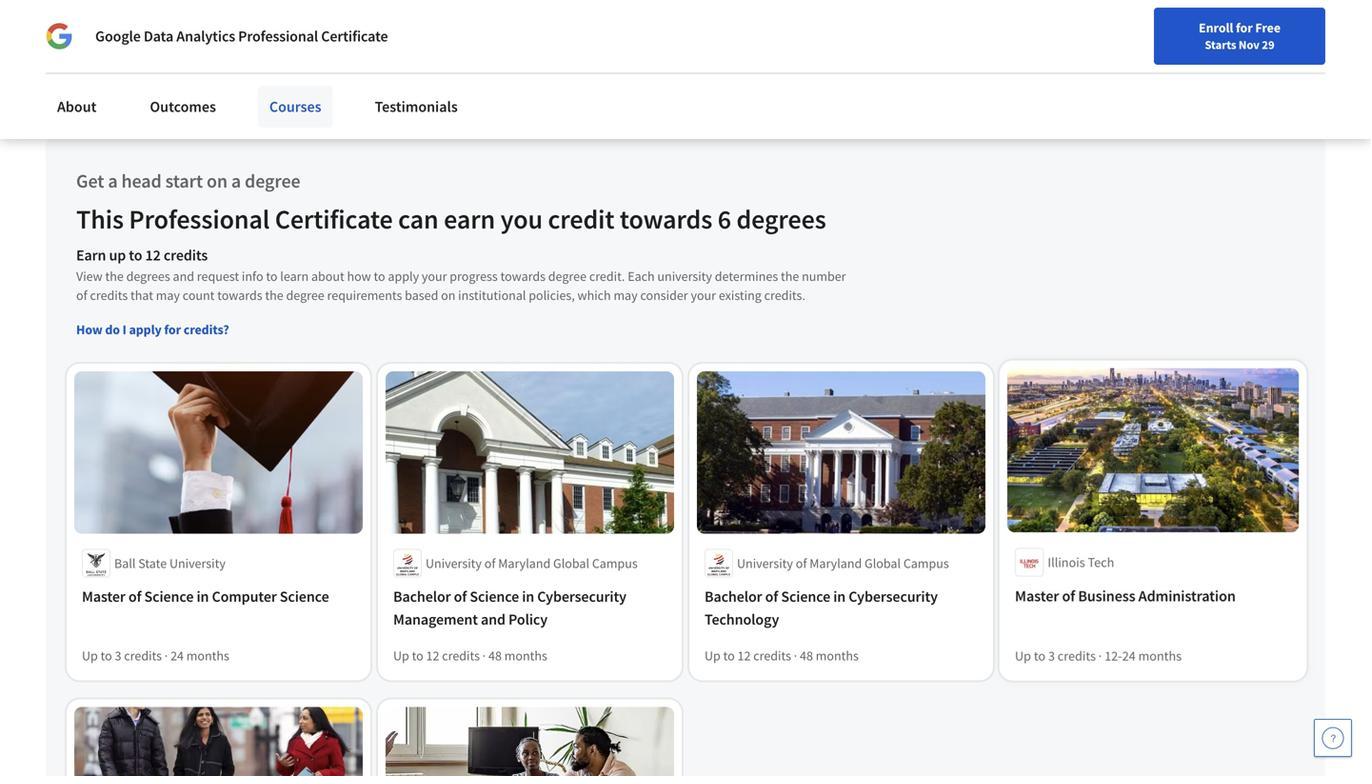 Task type: describe. For each thing, give the bounding box(es) containing it.
1 may from the left
[[156, 287, 180, 304]]

cybersecurity for bachelor of science in cybersecurity technology
[[849, 587, 938, 606]]

starts
[[1205, 37, 1237, 52]]

find
[[899, 60, 923, 77]]

nov
[[1239, 37, 1260, 52]]

0 vertical spatial degree
[[245, 169, 301, 193]]

credits for master of business administration
[[1058, 647, 1096, 664]]

about link
[[46, 86, 108, 128]]

up for bachelor of science in cybersecurity technology
[[705, 647, 721, 664]]

outcomes link
[[138, 86, 228, 128]]

2 • from the left
[[197, 34, 201, 51]]

based
[[405, 287, 438, 304]]

testimonials link
[[363, 86, 469, 128]]

0 vertical spatial certificate
[[321, 27, 388, 46]]

4.8
[[209, 34, 227, 51]]

illinois
[[1048, 553, 1085, 570]]

(
[[253, 34, 257, 51]]

for inside enroll for free starts nov 29
[[1236, 19, 1253, 36]]

up to 3 credits · 12-24 months
[[1015, 647, 1182, 664]]

which
[[578, 287, 611, 304]]

of inside bachelor of science in cybersecurity technology
[[765, 587, 778, 606]]

2 a from the left
[[231, 169, 241, 193]]

existing
[[719, 287, 762, 304]]

global for bachelor of science in cybersecurity management and policy
[[553, 555, 590, 572]]

credit.
[[589, 268, 625, 285]]

12 inside earn up to 12 credits view the degrees and request info to learn about how to apply your progress towards degree credit. each university determines the number of credits that may count towards the degree requirements based on institutional policies, which may consider your existing credits.
[[145, 246, 161, 265]]

apply inside how do i apply for credits? button
[[129, 321, 162, 338]]

9
[[148, 34, 155, 51]]

48 for technology
[[800, 647, 813, 664]]

campus for bachelor of science in cybersecurity technology
[[904, 555, 949, 572]]

of inside master of business administration link
[[1062, 586, 1075, 605]]

find your new career link
[[889, 57, 1028, 81]]

for
[[30, 10, 51, 29]]

2 vertical spatial towards
[[217, 287, 262, 304]]

earn up to 12 credits view the degrees and request info to learn about how to apply your progress towards degree credit. each university determines the number of credits that may count towards the degree requirements based on institutional policies, which may consider your existing credits.
[[76, 246, 846, 304]]

12,664
[[257, 34, 294, 51]]

bachelor of science in cybersecurity technology link
[[705, 585, 978, 631]]

enroll for free starts nov 29
[[1199, 19, 1281, 52]]

business
[[1078, 586, 1136, 605]]

master of science in computer science
[[82, 587, 329, 606]]

2 horizontal spatial towards
[[620, 202, 713, 236]]

6
[[718, 202, 731, 236]]

this professional certificate can earn you credit towards 6 degrees
[[76, 202, 826, 236]]

administration
[[1139, 586, 1237, 605]]

ball
[[114, 555, 136, 572]]

each
[[628, 268, 655, 285]]

coursera image
[[23, 54, 144, 84]]

start
[[165, 169, 203, 193]]

individuals
[[54, 10, 127, 29]]

get
[[76, 169, 104, 193]]

master for master of business administration
[[1015, 586, 1059, 605]]

bachelor for bachelor of science in cybersecurity management and policy
[[393, 587, 451, 606]]

course
[[81, 34, 120, 51]]

2 vertical spatial degree
[[286, 287, 325, 304]]

science for bachelor of science in cybersecurity management and policy
[[470, 587, 519, 606]]

course 8 • 9 hours •
[[81, 34, 201, 51]]

about
[[311, 268, 344, 285]]

· for master of science in computer science
[[165, 647, 168, 664]]

courses
[[269, 97, 321, 116]]

find your new career
[[899, 60, 1018, 77]]

google data analytics professional certificate
[[95, 27, 388, 46]]

bachelor for bachelor of science in cybersecurity technology
[[705, 587, 762, 606]]

info
[[242, 268, 263, 285]]

analytics
[[176, 27, 235, 46]]

2 science from the left
[[280, 587, 329, 606]]

up for master of science in computer science
[[82, 647, 98, 664]]

credits for bachelor of science in cybersecurity technology
[[754, 647, 791, 664]]

campus for bachelor of science in cybersecurity management and policy
[[592, 555, 638, 572]]

· for master of business administration
[[1099, 647, 1102, 664]]

credit
[[548, 202, 615, 236]]

credits?
[[184, 321, 229, 338]]

i
[[123, 321, 126, 338]]

how do i apply for credits? button
[[69, 312, 237, 347]]

· for bachelor of science in cybersecurity management and policy
[[483, 647, 486, 664]]

determines
[[715, 268, 778, 285]]

this
[[76, 202, 124, 236]]

university of maryland global campus for management
[[426, 555, 638, 572]]

that
[[130, 287, 153, 304]]

0 vertical spatial degrees
[[737, 202, 826, 236]]

new
[[954, 60, 979, 77]]

show notifications image
[[1170, 62, 1193, 85]]

for inside button
[[164, 321, 181, 338]]

tech
[[1088, 553, 1115, 570]]

do
[[105, 321, 120, 338]]

1 24 from the left
[[1123, 647, 1136, 664]]

number
[[802, 268, 846, 285]]

help center image
[[1322, 727, 1345, 749]]

1 vertical spatial your
[[422, 268, 447, 285]]

courses link
[[258, 86, 333, 128]]

global for bachelor of science in cybersecurity technology
[[865, 555, 901, 572]]

of inside master of science in computer science link
[[128, 587, 141, 606]]

1 horizontal spatial the
[[265, 287, 284, 304]]

up to 12 credits · 48 months for management
[[393, 647, 547, 664]]

master of business administration link
[[1015, 584, 1293, 607]]

1 • from the left
[[137, 34, 141, 51]]

science for bachelor of science in cybersecurity technology
[[781, 587, 831, 606]]

learn
[[280, 268, 309, 285]]

career
[[981, 60, 1018, 77]]

2 horizontal spatial your
[[926, 60, 951, 77]]

cybersecurity for bachelor of science in cybersecurity management and policy
[[537, 587, 627, 606]]

of up 'bachelor of science in cybersecurity management and policy'
[[484, 555, 496, 572]]

1 vertical spatial towards
[[501, 268, 546, 285]]

months for technology
[[816, 647, 859, 664]]

ball state university
[[114, 555, 226, 572]]

( 12,664 ratings )
[[253, 34, 339, 51]]

2 may from the left
[[614, 287, 638, 304]]

0 vertical spatial on
[[207, 169, 228, 193]]

earn
[[76, 246, 106, 265]]

1 vertical spatial certificate
[[275, 202, 393, 236]]



Task type: locate. For each thing, give the bounding box(es) containing it.
1 horizontal spatial university
[[426, 555, 482, 572]]

on right based
[[441, 287, 456, 304]]

master
[[1015, 586, 1059, 605], [82, 587, 125, 606]]

may down the each
[[614, 287, 638, 304]]

0 horizontal spatial for
[[164, 321, 181, 338]]

policies,
[[529, 287, 575, 304]]

up
[[1015, 647, 1031, 664], [82, 647, 98, 664], [393, 647, 409, 664], [705, 647, 721, 664]]

1 horizontal spatial bachelor
[[705, 587, 762, 606]]

bachelor inside 'bachelor of science in cybersecurity management and policy'
[[393, 587, 451, 606]]

global up bachelor of science in cybersecurity management and policy "link"
[[553, 555, 590, 572]]

of down illinois
[[1062, 586, 1075, 605]]

and inside 'bachelor of science in cybersecurity management and policy'
[[481, 610, 506, 629]]

a right get
[[108, 169, 118, 193]]

0 horizontal spatial •
[[137, 34, 141, 51]]

2 3 from the left
[[115, 647, 121, 664]]

get a head start on a degree
[[76, 169, 301, 193]]

12 for bachelor of science in cybersecurity technology
[[738, 647, 751, 664]]

of
[[76, 287, 87, 304], [484, 555, 496, 572], [796, 555, 807, 572], [1062, 586, 1075, 605], [128, 587, 141, 606], [454, 587, 467, 606], [765, 587, 778, 606]]

1 horizontal spatial campus
[[904, 555, 949, 572]]

degree down courses
[[245, 169, 301, 193]]

free
[[1256, 19, 1281, 36]]

up for master of business administration
[[1015, 647, 1031, 664]]

0 horizontal spatial your
[[422, 268, 447, 285]]

0 horizontal spatial on
[[207, 169, 228, 193]]

and left policy
[[481, 610, 506, 629]]

up
[[109, 246, 126, 265]]

2 vertical spatial your
[[691, 287, 716, 304]]

request
[[197, 268, 239, 285]]

2 horizontal spatial the
[[781, 268, 799, 285]]

0 horizontal spatial maryland
[[498, 555, 551, 572]]

4 · from the left
[[794, 647, 797, 664]]

48
[[489, 647, 502, 664], [800, 647, 813, 664]]

bachelor inside bachelor of science in cybersecurity technology
[[705, 587, 762, 606]]

up to 3 credits · 24 months
[[82, 647, 229, 664]]

in inside bachelor of science in cybersecurity technology
[[834, 587, 846, 606]]

maryland up bachelor of science in cybersecurity management and policy "link"
[[498, 555, 551, 572]]

for individuals
[[30, 10, 127, 29]]

· down master of science in computer science
[[165, 647, 168, 664]]

4 science from the left
[[781, 587, 831, 606]]

policy
[[509, 610, 548, 629]]

0 horizontal spatial in
[[197, 587, 209, 606]]

earn
[[444, 202, 495, 236]]

0 horizontal spatial 12
[[145, 246, 161, 265]]

and
[[173, 268, 194, 285], [481, 610, 506, 629]]

0 horizontal spatial up to 12 credits · 48 months
[[393, 647, 547, 664]]

3 left "12-"
[[1048, 647, 1055, 664]]

0 vertical spatial professional
[[238, 27, 318, 46]]

2 horizontal spatial university
[[737, 555, 793, 572]]

0 horizontal spatial cybersecurity
[[537, 587, 627, 606]]

0 horizontal spatial master
[[82, 587, 125, 606]]

1 vertical spatial professional
[[129, 202, 270, 236]]

university for bachelor of science in cybersecurity technology
[[737, 555, 793, 572]]

1 horizontal spatial degrees
[[737, 202, 826, 236]]

up for bachelor of science in cybersecurity management and policy
[[393, 647, 409, 664]]

0 horizontal spatial 3
[[115, 647, 121, 664]]

3 for science
[[115, 647, 121, 664]]

0 horizontal spatial a
[[108, 169, 118, 193]]

your down university at the top
[[691, 287, 716, 304]]

· down 'bachelor of science in cybersecurity management and policy'
[[483, 647, 486, 664]]

on inside earn up to 12 credits view the degrees and request info to learn about how to apply your progress towards degree credit. each university determines the number of credits that may count towards the degree requirements based on institutional policies, which may consider your existing credits.
[[441, 287, 456, 304]]

towards
[[620, 202, 713, 236], [501, 268, 546, 285], [217, 287, 262, 304]]

progress
[[450, 268, 498, 285]]

2 university of maryland global campus from the left
[[737, 555, 949, 572]]

view
[[76, 268, 103, 285]]

3 up from the left
[[393, 647, 409, 664]]

data
[[144, 27, 174, 46]]

bachelor of science in cybersecurity management and policy link
[[393, 585, 667, 631]]

1 vertical spatial degrees
[[126, 268, 170, 285]]

1 horizontal spatial your
[[691, 287, 716, 304]]

None search field
[[271, 50, 586, 88]]

degrees up that
[[126, 268, 170, 285]]

credits down master of science in computer science
[[124, 647, 162, 664]]

university up the management on the bottom left of the page
[[426, 555, 482, 572]]

4 months from the left
[[816, 647, 859, 664]]

2 cybersecurity from the left
[[849, 587, 938, 606]]

cybersecurity inside bachelor of science in cybersecurity technology
[[849, 587, 938, 606]]

certificate
[[321, 27, 388, 46], [275, 202, 393, 236]]

consider
[[640, 287, 688, 304]]

towards down the info
[[217, 287, 262, 304]]

testimonials
[[375, 97, 458, 116]]

bachelor up the technology
[[705, 587, 762, 606]]

3 months from the left
[[505, 647, 547, 664]]

1 · from the left
[[1099, 647, 1102, 664]]

0 horizontal spatial global
[[553, 555, 590, 572]]

2 university from the left
[[426, 555, 482, 572]]

how
[[347, 268, 371, 285]]

0 horizontal spatial and
[[173, 268, 194, 285]]

count
[[183, 287, 215, 304]]

• right the 8 on the left top
[[137, 34, 141, 51]]

2 up from the left
[[82, 647, 98, 664]]

for left credits?
[[164, 321, 181, 338]]

1 horizontal spatial a
[[231, 169, 241, 193]]

24 down master of business administration
[[1123, 647, 1136, 664]]

48 for management
[[489, 647, 502, 664]]

1 up to 12 credits · 48 months from the left
[[393, 647, 547, 664]]

degrees inside earn up to 12 credits view the degrees and request info to learn about how to apply your progress towards degree credit. each university determines the number of credits that may count towards the degree requirements based on institutional policies, which may consider your existing credits.
[[126, 268, 170, 285]]

1 vertical spatial on
[[441, 287, 456, 304]]

management
[[393, 610, 478, 629]]

google image
[[46, 23, 72, 50]]

months right "12-"
[[1139, 647, 1182, 664]]

credits left "12-"
[[1058, 647, 1096, 664]]

1 vertical spatial degree
[[548, 268, 587, 285]]

cybersecurity inside 'bachelor of science in cybersecurity management and policy'
[[537, 587, 627, 606]]

months down policy
[[505, 647, 547, 664]]

credits up request
[[164, 246, 208, 265]]

in inside 'bachelor of science in cybersecurity management and policy'
[[522, 587, 534, 606]]

degrees right 6
[[737, 202, 826, 236]]

illinois tech
[[1048, 553, 1115, 570]]

1 a from the left
[[108, 169, 118, 193]]

for up nov
[[1236, 19, 1253, 36]]

1 horizontal spatial 3
[[1048, 647, 1055, 664]]

0 horizontal spatial campus
[[592, 555, 638, 572]]

1 horizontal spatial master
[[1015, 586, 1059, 605]]

· for bachelor of science in cybersecurity technology
[[794, 647, 797, 664]]

3 down "ball"
[[115, 647, 121, 664]]

1 horizontal spatial cybersecurity
[[849, 587, 938, 606]]

0 horizontal spatial university of maryland global campus
[[426, 555, 638, 572]]

to
[[129, 246, 142, 265], [266, 268, 278, 285], [374, 268, 385, 285], [1034, 647, 1045, 664], [101, 647, 112, 664], [412, 647, 424, 664], [723, 647, 735, 664]]

3 for business
[[1048, 647, 1055, 664]]

3 · from the left
[[483, 647, 486, 664]]

1 3 from the left
[[1048, 647, 1055, 664]]

maryland up bachelor of science in cybersecurity technology link
[[810, 555, 862, 572]]

apply inside earn up to 12 credits view the degrees and request info to learn about how to apply your progress towards degree credit. each university determines the number of credits that may count towards the degree requirements based on institutional policies, which may consider your existing credits.
[[388, 268, 419, 285]]

science for master of science in computer science
[[144, 587, 194, 606]]

1 horizontal spatial and
[[481, 610, 506, 629]]

university of maryland global campus for technology
[[737, 555, 949, 572]]

0 horizontal spatial 48
[[489, 647, 502, 664]]

•
[[137, 34, 141, 51], [197, 34, 201, 51]]

0 vertical spatial and
[[173, 268, 194, 285]]

months for science
[[186, 647, 229, 664]]

1 bachelor from the left
[[393, 587, 451, 606]]

3 university from the left
[[737, 555, 793, 572]]

university
[[169, 555, 226, 572], [426, 555, 482, 572], [737, 555, 793, 572]]

1 university of maryland global campus from the left
[[426, 555, 638, 572]]

master down "ball"
[[82, 587, 125, 606]]

48 down bachelor of science in cybersecurity technology
[[800, 647, 813, 664]]

global
[[553, 555, 590, 572], [865, 555, 901, 572]]

english
[[1062, 60, 1108, 79]]

english button
[[1028, 38, 1143, 100]]

2 campus from the left
[[904, 555, 949, 572]]

1 horizontal spatial maryland
[[810, 555, 862, 572]]

1 in from the left
[[197, 587, 209, 606]]

24
[[1123, 647, 1136, 664], [171, 647, 184, 664]]

2 horizontal spatial 12
[[738, 647, 751, 664]]

head
[[121, 169, 162, 193]]

48 down 'bachelor of science in cybersecurity management and policy'
[[489, 647, 502, 664]]

cybersecurity
[[537, 587, 627, 606], [849, 587, 938, 606]]

technology
[[705, 610, 779, 629]]

12 for bachelor of science in cybersecurity management and policy
[[426, 647, 439, 664]]

maryland for management
[[498, 555, 551, 572]]

1 science from the left
[[144, 587, 194, 606]]

1 horizontal spatial up to 12 credits · 48 months
[[705, 647, 859, 664]]

2 months from the left
[[186, 647, 229, 664]]

master of business administration
[[1015, 586, 1237, 605]]

your right find
[[926, 60, 951, 77]]

university up the technology
[[737, 555, 793, 572]]

the up credits.
[[781, 268, 799, 285]]

university
[[658, 268, 712, 285]]

2 · from the left
[[165, 647, 168, 664]]

1 horizontal spatial on
[[441, 287, 456, 304]]

0 horizontal spatial university
[[169, 555, 226, 572]]

credits for bachelor of science in cybersecurity management and policy
[[442, 647, 480, 664]]

1 horizontal spatial in
[[522, 587, 534, 606]]

29
[[1262, 37, 1275, 52]]

science inside bachelor of science in cybersecurity technology
[[781, 587, 831, 606]]

2 24 from the left
[[171, 647, 184, 664]]

1 horizontal spatial 24
[[1123, 647, 1136, 664]]

bachelor
[[393, 587, 451, 606], [705, 587, 762, 606]]

0 vertical spatial for
[[1236, 19, 1253, 36]]

of up bachelor of science in cybersecurity technology
[[796, 555, 807, 572]]

and inside earn up to 12 credits view the degrees and request info to learn about how to apply your progress towards degree credit. each university determines the number of credits that may count towards the degree requirements based on institutional policies, which may consider your existing credits.
[[173, 268, 194, 285]]

degree up policies,
[[548, 268, 587, 285]]

· down bachelor of science in cybersecurity technology
[[794, 647, 797, 664]]

2 global from the left
[[865, 555, 901, 572]]

months
[[1139, 647, 1182, 664], [186, 647, 229, 664], [505, 647, 547, 664], [816, 647, 859, 664]]

certificate up about
[[275, 202, 393, 236]]

0 horizontal spatial 24
[[171, 647, 184, 664]]

2 maryland from the left
[[810, 555, 862, 572]]

google
[[95, 27, 141, 46]]

2 in from the left
[[522, 587, 534, 606]]

and up count
[[173, 268, 194, 285]]

3 in from the left
[[834, 587, 846, 606]]

1 vertical spatial for
[[164, 321, 181, 338]]

8
[[122, 34, 129, 51]]

a right 'start'
[[231, 169, 241, 193]]

0 vertical spatial your
[[926, 60, 951, 77]]

university of maryland global campus up bachelor of science in cybersecurity management and policy "link"
[[426, 555, 638, 572]]

3 science from the left
[[470, 587, 519, 606]]

of inside 'bachelor of science in cybersecurity management and policy'
[[454, 587, 467, 606]]

for
[[1236, 19, 1253, 36], [164, 321, 181, 338]]

0 horizontal spatial towards
[[217, 287, 262, 304]]

maryland for technology
[[810, 555, 862, 572]]

2 horizontal spatial in
[[834, 587, 846, 606]]

on right 'start'
[[207, 169, 228, 193]]

1 university from the left
[[169, 555, 226, 572]]

bachelor up the management on the bottom left of the page
[[393, 587, 451, 606]]

university up master of science in computer science
[[169, 555, 226, 572]]

credits down the technology
[[754, 647, 791, 664]]

of inside earn up to 12 credits view the degrees and request info to learn about how to apply your progress towards degree credit. each university determines the number of credits that may count towards the degree requirements based on institutional policies, which may consider your existing credits.
[[76, 287, 87, 304]]

1 horizontal spatial for
[[1236, 19, 1253, 36]]

1 horizontal spatial global
[[865, 555, 901, 572]]

24 down master of science in computer science
[[171, 647, 184, 664]]

outcomes
[[150, 97, 216, 116]]

1 horizontal spatial towards
[[501, 268, 546, 285]]

0 horizontal spatial apply
[[129, 321, 162, 338]]

university for bachelor of science in cybersecurity management and policy
[[426, 555, 482, 572]]

credits for master of science in computer science
[[124, 647, 162, 664]]

up to 12 credits · 48 months for technology
[[705, 647, 859, 664]]

1 campus from the left
[[592, 555, 638, 572]]

)
[[335, 34, 339, 51]]

1 maryland from the left
[[498, 555, 551, 572]]

1 horizontal spatial 48
[[800, 647, 813, 664]]

1 cybersecurity from the left
[[537, 587, 627, 606]]

1 global from the left
[[553, 555, 590, 572]]

may
[[156, 287, 180, 304], [614, 287, 638, 304]]

months down master of science in computer science
[[186, 647, 229, 664]]

of down "ball"
[[128, 587, 141, 606]]

on
[[207, 169, 228, 193], [441, 287, 456, 304]]

how
[[76, 321, 103, 338]]

university of maryland global campus up bachelor of science in cybersecurity technology link
[[737, 555, 949, 572]]

institutional
[[458, 287, 526, 304]]

degree
[[245, 169, 301, 193], [548, 268, 587, 285], [286, 287, 325, 304]]

science
[[144, 587, 194, 606], [280, 587, 329, 606], [470, 587, 519, 606], [781, 587, 831, 606]]

global up bachelor of science in cybersecurity technology link
[[865, 555, 901, 572]]

apply up based
[[388, 268, 419, 285]]

you
[[501, 202, 543, 236]]

• left 4.8
[[197, 34, 201, 51]]

how do i apply for credits?
[[76, 321, 229, 338]]

bachelor of science in cybersecurity technology
[[705, 587, 938, 629]]

up to 12 credits · 48 months
[[393, 647, 547, 664], [705, 647, 859, 664]]

0 vertical spatial apply
[[388, 268, 419, 285]]

master of science in computer science link
[[82, 585, 355, 608]]

may right that
[[156, 287, 180, 304]]

1 up from the left
[[1015, 647, 1031, 664]]

in for technology
[[834, 587, 846, 606]]

in
[[197, 587, 209, 606], [522, 587, 534, 606], [834, 587, 846, 606]]

1 horizontal spatial university of maryland global campus
[[737, 555, 949, 572]]

1 horizontal spatial apply
[[388, 268, 419, 285]]

2 up to 12 credits · 48 months from the left
[[705, 647, 859, 664]]

apply right i
[[129, 321, 162, 338]]

towards left 6
[[620, 202, 713, 236]]

professional
[[238, 27, 318, 46], [129, 202, 270, 236]]

enroll
[[1199, 19, 1234, 36]]

master down illinois
[[1015, 586, 1059, 605]]

can
[[398, 202, 439, 236]]

the down up
[[105, 268, 124, 285]]

·
[[1099, 647, 1102, 664], [165, 647, 168, 664], [483, 647, 486, 664], [794, 647, 797, 664]]

requirements
[[327, 287, 402, 304]]

· left "12-"
[[1099, 647, 1102, 664]]

months for management
[[505, 647, 547, 664]]

0 horizontal spatial may
[[156, 287, 180, 304]]

4 up from the left
[[705, 647, 721, 664]]

1 vertical spatial apply
[[129, 321, 162, 338]]

a
[[108, 169, 118, 193], [231, 169, 241, 193]]

0 vertical spatial towards
[[620, 202, 713, 236]]

0 horizontal spatial bachelor
[[393, 587, 451, 606]]

degree down learn
[[286, 287, 325, 304]]

1 48 from the left
[[489, 647, 502, 664]]

1 horizontal spatial •
[[197, 34, 201, 51]]

towards up policies,
[[501, 268, 546, 285]]

master for master of science in computer science
[[82, 587, 125, 606]]

your up based
[[422, 268, 447, 285]]

up to 12 credits · 48 months down the management on the bottom left of the page
[[393, 647, 547, 664]]

2 48 from the left
[[800, 647, 813, 664]]

computer
[[212, 587, 277, 606]]

in for science
[[197, 587, 209, 606]]

12 right up
[[145, 246, 161, 265]]

state
[[138, 555, 167, 572]]

of up the technology
[[765, 587, 778, 606]]

hours
[[158, 34, 190, 51]]

1 horizontal spatial may
[[614, 287, 638, 304]]

up to 12 credits · 48 months down the technology
[[705, 647, 859, 664]]

1 vertical spatial and
[[481, 610, 506, 629]]

science inside 'bachelor of science in cybersecurity management and policy'
[[470, 587, 519, 606]]

of down "view"
[[76, 287, 87, 304]]

about
[[57, 97, 97, 116]]

credits
[[164, 246, 208, 265], [90, 287, 128, 304], [1058, 647, 1096, 664], [124, 647, 162, 664], [442, 647, 480, 664], [754, 647, 791, 664]]

the down learn
[[265, 287, 284, 304]]

certificate right '12,664'
[[321, 27, 388, 46]]

2 bachelor from the left
[[705, 587, 762, 606]]

credits down "view"
[[90, 287, 128, 304]]

of up the management on the bottom left of the page
[[454, 587, 467, 606]]

the
[[105, 268, 124, 285], [781, 268, 799, 285], [265, 287, 284, 304]]

0 horizontal spatial the
[[105, 268, 124, 285]]

0 horizontal spatial degrees
[[126, 268, 170, 285]]

ratings
[[296, 34, 335, 51]]

1 horizontal spatial 12
[[426, 647, 439, 664]]

credits down the management on the bottom left of the page
[[442, 647, 480, 664]]

12 down the technology
[[738, 647, 751, 664]]

1 months from the left
[[1139, 647, 1182, 664]]

12 down the management on the bottom left of the page
[[426, 647, 439, 664]]

in for management
[[522, 587, 534, 606]]

12-
[[1105, 647, 1123, 664]]

months down bachelor of science in cybersecurity technology link
[[816, 647, 859, 664]]



Task type: vqa. For each thing, say whether or not it's contained in the screenshot.
Introduction to Microsoft Excel image at the left of the page
no



